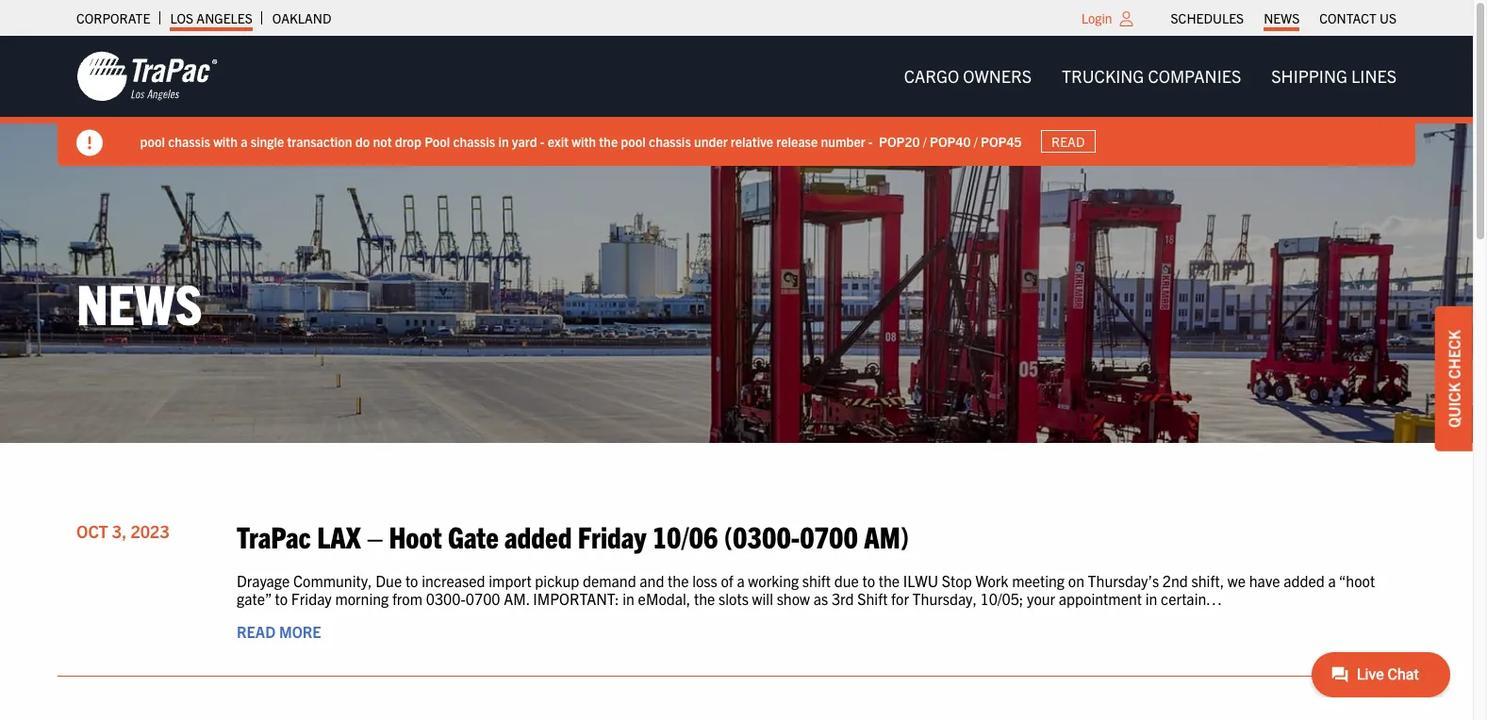 Task type: vqa. For each thing, say whether or not it's contained in the screenshot.
the right pool
yes



Task type: describe. For each thing, give the bounding box(es) containing it.
1 - from the left
[[541, 133, 545, 150]]

cargo owners link
[[889, 57, 1047, 95]]

angeles
[[196, 9, 253, 26]]

0 horizontal spatial to
[[275, 590, 288, 608]]

show
[[777, 590, 810, 608]]

number
[[821, 133, 866, 150]]

stop
[[942, 571, 972, 590]]

0700 inside drayage community, due to increased import pickup demand and the loss of a working shift due to the ilwu stop work meeting on thursday's 2nd shift, we have added a "hoot gate" to friday morning from 0300-0700 am. important: in emodal, the slots will show as 3rd shift for thursday, 10/05; your appointment in certain…
[[466, 590, 500, 608]]

morning
[[335, 590, 389, 608]]

pop40
[[930, 133, 971, 150]]

as
[[814, 590, 828, 608]]

trucking companies
[[1062, 65, 1241, 87]]

the left of
[[694, 590, 715, 608]]

am)
[[864, 517, 909, 554]]

los angeles image
[[76, 50, 218, 103]]

los angeles link
[[170, 5, 253, 31]]

1 vertical spatial news
[[76, 267, 202, 336]]

check
[[1445, 330, 1464, 379]]

2 horizontal spatial to
[[862, 571, 875, 590]]

1 pool from the left
[[141, 133, 165, 150]]

we
[[1228, 571, 1246, 590]]

pop20
[[879, 133, 920, 150]]

shipping lines link
[[1256, 57, 1412, 95]]

contact us
[[1319, 9, 1397, 26]]

meeting
[[1012, 571, 1065, 590]]

1 horizontal spatial to
[[405, 571, 418, 590]]

of
[[721, 571, 733, 590]]

increased
[[422, 571, 485, 590]]

shipping lines
[[1271, 65, 1397, 87]]

1 / from the left
[[923, 133, 927, 150]]

read more link
[[237, 623, 321, 642]]

drayage community, due to increased import pickup demand and the loss of a working shift due to the ilwu stop work meeting on thursday's 2nd shift, we have added a "hoot gate" to friday morning from 0300-0700 am. important: in emodal, the slots will show as 3rd shift for thursday, 10/05; your appointment in certain…
[[237, 571, 1375, 608]]

menu bar containing cargo owners
[[889, 57, 1412, 95]]

the right 'and'
[[668, 571, 689, 590]]

light image
[[1120, 11, 1133, 26]]

will
[[752, 590, 773, 608]]

2 chassis from the left
[[453, 133, 496, 150]]

1 with from the left
[[214, 133, 238, 150]]

1 horizontal spatial in
[[623, 590, 635, 608]]

important:
[[533, 590, 619, 608]]

2 / from the left
[[974, 133, 978, 150]]

under
[[695, 133, 728, 150]]

read link
[[1041, 130, 1096, 153]]

los angeles
[[170, 9, 253, 26]]

shift,
[[1191, 571, 1224, 590]]

quick check link
[[1435, 307, 1473, 452]]

trapac
[[237, 517, 311, 554]]

3rd
[[832, 590, 854, 608]]

2023
[[130, 520, 169, 542]]

"hoot
[[1339, 571, 1375, 590]]

oakland
[[272, 9, 331, 26]]

read for read
[[1052, 133, 1085, 150]]

working
[[748, 571, 799, 590]]

shipping
[[1271, 65, 1347, 87]]

slots
[[719, 590, 749, 608]]

the left ilwu
[[879, 571, 900, 590]]

2nd
[[1163, 571, 1188, 590]]

ilwu
[[903, 571, 938, 590]]

drop
[[395, 133, 422, 150]]

and
[[640, 571, 664, 590]]

demand
[[583, 571, 636, 590]]

am.
[[504, 590, 530, 608]]

a inside banner
[[241, 133, 248, 150]]

pool
[[425, 133, 450, 150]]

the right exit
[[600, 133, 618, 150]]

community,
[[293, 571, 372, 590]]

1 horizontal spatial a
[[737, 571, 745, 590]]

trapac lax – hoot gate added friday 10/06 (0300-0700 am) article
[[58, 500, 1415, 677]]

trapac lax – hoot gate added friday 10/06 (0300-0700 am)
[[237, 517, 909, 554]]

due
[[376, 571, 402, 590]]

contact
[[1319, 9, 1377, 26]]

banner containing cargo owners
[[0, 36, 1487, 166]]

trucking companies link
[[1047, 57, 1256, 95]]

(0300-
[[724, 517, 800, 554]]

10/06
[[652, 517, 718, 554]]

cargo
[[904, 65, 959, 87]]

import
[[489, 571, 532, 590]]

your
[[1027, 590, 1055, 608]]

companies
[[1148, 65, 1241, 87]]



Task type: locate. For each thing, give the bounding box(es) containing it.
0 horizontal spatial read
[[237, 623, 276, 642]]

exit
[[548, 133, 569, 150]]

in left 'and'
[[623, 590, 635, 608]]

menu bar containing schedules
[[1161, 5, 1406, 31]]

chassis down los angeles image
[[168, 133, 211, 150]]

pop45
[[981, 133, 1022, 150]]

release
[[777, 133, 818, 150]]

0700
[[800, 517, 858, 554], [466, 590, 500, 608]]

loss
[[692, 571, 717, 590]]

solid image
[[76, 130, 103, 157]]

added inside drayage community, due to increased import pickup demand and the loss of a working shift due to the ilwu stop work meeting on thursday's 2nd shift, we have added a "hoot gate" to friday morning from 0300-0700 am. important: in emodal, the slots will show as 3rd shift for thursday, 10/05; your appointment in certain…
[[1284, 571, 1325, 590]]

3 chassis from the left
[[649, 133, 691, 150]]

1 horizontal spatial 0700
[[800, 517, 858, 554]]

0 horizontal spatial pool
[[141, 133, 165, 150]]

1 vertical spatial added
[[1284, 571, 1325, 590]]

a right of
[[737, 571, 745, 590]]

to
[[405, 571, 418, 590], [862, 571, 875, 590], [275, 590, 288, 608]]

trucking
[[1062, 65, 1144, 87]]

from
[[392, 590, 423, 608]]

schedules link
[[1171, 5, 1244, 31]]

corporate link
[[76, 5, 150, 31]]

added
[[505, 517, 572, 554], [1284, 571, 1325, 590]]

1 horizontal spatial added
[[1284, 571, 1325, 590]]

drayage
[[237, 571, 290, 590]]

added up pickup
[[505, 517, 572, 554]]

transaction
[[288, 133, 353, 150]]

added right have
[[1284, 571, 1325, 590]]

in left yard
[[499, 133, 509, 150]]

-
[[541, 133, 545, 150], [869, 133, 873, 150]]

2 - from the left
[[869, 133, 873, 150]]

contact us link
[[1319, 5, 1397, 31]]

0 vertical spatial read
[[1052, 133, 1085, 150]]

due
[[834, 571, 859, 590]]

have
[[1249, 571, 1280, 590]]

1 vertical spatial 0700
[[466, 590, 500, 608]]

do
[[356, 133, 370, 150]]

relative
[[731, 133, 774, 150]]

1 horizontal spatial read
[[1052, 133, 1085, 150]]

friday up demand
[[578, 517, 646, 554]]

gate
[[448, 517, 499, 554]]

1 horizontal spatial friday
[[578, 517, 646, 554]]

–
[[367, 517, 383, 554]]

menu bar up shipping at the right of page
[[1161, 5, 1406, 31]]

0300-
[[426, 590, 466, 608]]

1 horizontal spatial pool
[[621, 133, 646, 150]]

/ left pop40
[[923, 133, 927, 150]]

2 pool from the left
[[621, 133, 646, 150]]

a
[[241, 133, 248, 150], [737, 571, 745, 590], [1328, 571, 1336, 590]]

friday up more
[[291, 590, 332, 608]]

news link
[[1264, 5, 1300, 31]]

0 horizontal spatial /
[[923, 133, 927, 150]]

0 horizontal spatial a
[[241, 133, 248, 150]]

read inside trapac lax – hoot gate added friday 10/06 (0300-0700 am) article
[[237, 623, 276, 642]]

0 vertical spatial 0700
[[800, 517, 858, 554]]

menu bar
[[1161, 5, 1406, 31], [889, 57, 1412, 95]]

us
[[1380, 9, 1397, 26]]

lines
[[1351, 65, 1397, 87]]

shift
[[802, 571, 831, 590]]

10/05;
[[980, 590, 1023, 608]]

hoot
[[389, 517, 442, 554]]

certain…
[[1161, 590, 1222, 608]]

0 horizontal spatial 0700
[[466, 590, 500, 608]]

a left the single
[[241, 133, 248, 150]]

1 horizontal spatial news
[[1264, 9, 1300, 26]]

chassis right pool
[[453, 133, 496, 150]]

work
[[975, 571, 1008, 590]]

the
[[600, 133, 618, 150], [668, 571, 689, 590], [879, 571, 900, 590], [694, 590, 715, 608]]

/ left pop45 on the right
[[974, 133, 978, 150]]

shift
[[857, 590, 888, 608]]

1 vertical spatial friday
[[291, 590, 332, 608]]

for
[[891, 590, 909, 608]]

/
[[923, 133, 927, 150], [974, 133, 978, 150]]

read down gate"
[[237, 623, 276, 642]]

- right number
[[869, 133, 873, 150]]

2 horizontal spatial chassis
[[649, 133, 691, 150]]

0 horizontal spatial news
[[76, 267, 202, 336]]

with
[[214, 133, 238, 150], [572, 133, 597, 150]]

single
[[251, 133, 285, 150]]

owners
[[963, 65, 1032, 87]]

with left the single
[[214, 133, 238, 150]]

cargo owners
[[904, 65, 1032, 87]]

0 horizontal spatial added
[[505, 517, 572, 554]]

not
[[373, 133, 392, 150]]

login
[[1081, 9, 1112, 26]]

oakland link
[[272, 5, 331, 31]]

0 vertical spatial added
[[505, 517, 572, 554]]

read inside 'link'
[[1052, 133, 1085, 150]]

corporate
[[76, 9, 150, 26]]

1 chassis from the left
[[168, 133, 211, 150]]

1 vertical spatial menu bar
[[889, 57, 1412, 95]]

schedules
[[1171, 9, 1244, 26]]

thursday,
[[912, 590, 977, 608]]

appointment
[[1059, 590, 1142, 608]]

pickup
[[535, 571, 579, 590]]

banner
[[0, 36, 1487, 166]]

yard
[[512, 133, 538, 150]]

1 horizontal spatial chassis
[[453, 133, 496, 150]]

pool right exit
[[621, 133, 646, 150]]

in
[[499, 133, 509, 150], [623, 590, 635, 608], [1145, 590, 1157, 608]]

read right pop45 on the right
[[1052, 133, 1085, 150]]

0 horizontal spatial chassis
[[168, 133, 211, 150]]

0 horizontal spatial with
[[214, 133, 238, 150]]

menu bar down light image
[[889, 57, 1412, 95]]

oct 3, 2023
[[76, 520, 169, 542]]

emodal,
[[638, 590, 691, 608]]

with right exit
[[572, 133, 597, 150]]

oct
[[76, 520, 108, 542]]

0700 left am.
[[466, 590, 500, 608]]

lax
[[317, 517, 361, 554]]

1 horizontal spatial /
[[974, 133, 978, 150]]

gate"
[[237, 590, 271, 608]]

read for read more
[[237, 623, 276, 642]]

a left "hoot
[[1328, 571, 1336, 590]]

friday inside drayage community, due to increased import pickup demand and the loss of a working shift due to the ilwu stop work meeting on thursday's 2nd shift, we have added a "hoot gate" to friday morning from 0300-0700 am. important: in emodal, the slots will show as 3rd shift for thursday, 10/05; your appointment in certain…
[[291, 590, 332, 608]]

0 horizontal spatial -
[[541, 133, 545, 150]]

0 horizontal spatial friday
[[291, 590, 332, 608]]

1 horizontal spatial with
[[572, 133, 597, 150]]

article
[[58, 695, 1415, 720]]

0 vertical spatial menu bar
[[1161, 5, 1406, 31]]

2 with from the left
[[572, 133, 597, 150]]

0700 up shift
[[800, 517, 858, 554]]

los
[[170, 9, 193, 26]]

login link
[[1081, 9, 1112, 26]]

1 vertical spatial read
[[237, 623, 276, 642]]

1 horizontal spatial -
[[869, 133, 873, 150]]

news
[[1264, 9, 1300, 26], [76, 267, 202, 336]]

quick
[[1445, 383, 1464, 428]]

thursday's
[[1088, 571, 1159, 590]]

3,
[[112, 520, 127, 542]]

friday
[[578, 517, 646, 554], [291, 590, 332, 608]]

pool chassis with a single transaction  do not drop pool chassis in yard -  exit with the pool chassis under relative release number -  pop20 / pop40 / pop45
[[141, 133, 1022, 150]]

pool right solid icon
[[141, 133, 165, 150]]

0 vertical spatial news
[[1264, 9, 1300, 26]]

2 horizontal spatial in
[[1145, 590, 1157, 608]]

read more
[[237, 623, 321, 642]]

- left exit
[[541, 133, 545, 150]]

0 horizontal spatial in
[[499, 133, 509, 150]]

2 horizontal spatial a
[[1328, 571, 1336, 590]]

in left 2nd
[[1145, 590, 1157, 608]]

quick check
[[1445, 330, 1464, 428]]

0 vertical spatial friday
[[578, 517, 646, 554]]

chassis left under
[[649, 133, 691, 150]]



